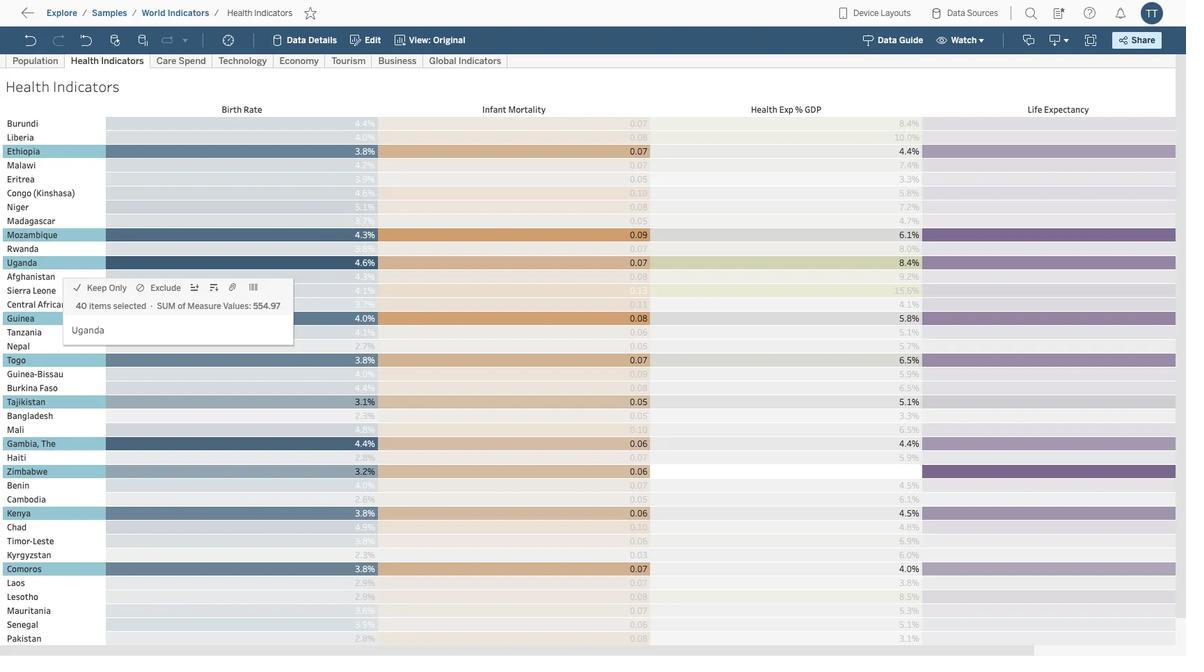 Task type: locate. For each thing, give the bounding box(es) containing it.
/ right the to
[[82, 8, 87, 18]]

content
[[77, 10, 120, 24]]

explore / samples / world indicators /
[[47, 8, 219, 18]]

1 indicators from the left
[[168, 8, 209, 18]]

/ left world
[[132, 8, 137, 18]]

health indicators element
[[223, 8, 297, 18]]

/ left health
[[214, 8, 219, 18]]

indicators right world
[[168, 8, 209, 18]]

samples
[[92, 8, 127, 18]]

world
[[142, 8, 166, 18]]

0 horizontal spatial /
[[82, 8, 87, 18]]

0 horizontal spatial indicators
[[168, 8, 209, 18]]

2 horizontal spatial /
[[214, 8, 219, 18]]

skip
[[36, 10, 60, 24]]

skip to content
[[36, 10, 120, 24]]

1 horizontal spatial indicators
[[254, 8, 293, 18]]

2 indicators from the left
[[254, 8, 293, 18]]

1 / from the left
[[82, 8, 87, 18]]

indicators
[[168, 8, 209, 18], [254, 8, 293, 18]]

1 horizontal spatial /
[[132, 8, 137, 18]]

indicators right health
[[254, 8, 293, 18]]

/
[[82, 8, 87, 18], [132, 8, 137, 18], [214, 8, 219, 18]]



Task type: describe. For each thing, give the bounding box(es) containing it.
explore link
[[46, 8, 78, 19]]

health
[[227, 8, 252, 18]]

samples link
[[91, 8, 128, 19]]

3 / from the left
[[214, 8, 219, 18]]

explore
[[47, 8, 77, 18]]

2 / from the left
[[132, 8, 137, 18]]

to
[[63, 10, 74, 24]]

health indicators
[[227, 8, 293, 18]]

skip to content link
[[33, 8, 142, 26]]

world indicators link
[[141, 8, 210, 19]]



Task type: vqa. For each thing, say whether or not it's contained in the screenshot.
Order Date
no



